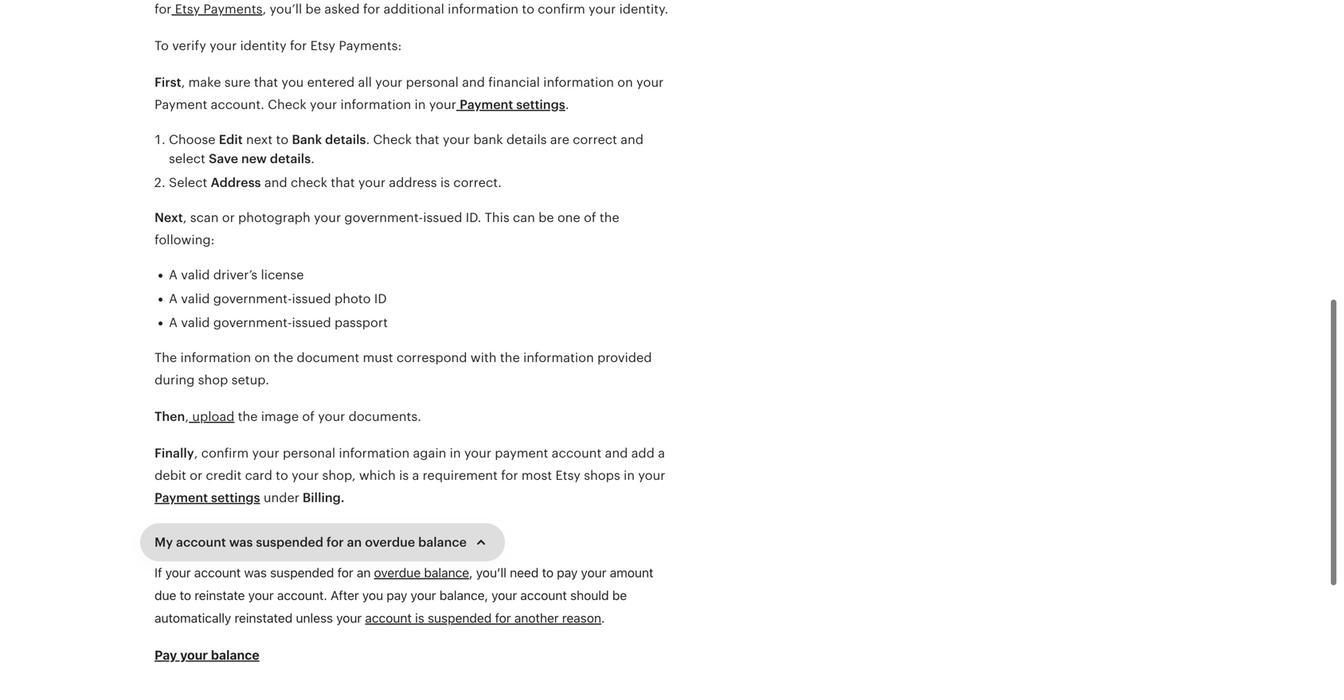 Task type: describe. For each thing, give the bounding box(es) containing it.
, up identity
[[263, 2, 266, 16]]

bank
[[473, 133, 503, 147]]

you'll need to pay your amount due to reinstate your account. after you pay your balance, your account should be automatically reinstated unless your
[[155, 566, 654, 626]]

save
[[209, 152, 238, 166]]

your right verify
[[210, 39, 237, 53]]

debit
[[155, 469, 186, 483]]

that inside , make sure that you entered all your personal and financial information on your payment account. check your information in your
[[254, 75, 278, 90]]

most
[[522, 469, 552, 483]]

0 vertical spatial confirm
[[538, 2, 585, 16]]

to
[[155, 39, 169, 53]]

must
[[363, 351, 393, 365]]

overdue balance link
[[374, 566, 469, 581]]

account inside dropdown button
[[176, 536, 226, 550]]

for inside dropdown button
[[327, 536, 344, 550]]

pay your balance link
[[155, 648, 259, 663]]

2 vertical spatial that
[[331, 176, 355, 190]]

1 horizontal spatial pay
[[557, 566, 578, 581]]

add
[[631, 447, 655, 461]]

your down add
[[638, 469, 665, 483]]

for left another
[[495, 611, 511, 626]]

next
[[155, 211, 183, 225]]

provided
[[597, 351, 652, 365]]

next
[[246, 133, 273, 147]]

and down save new details .
[[264, 176, 287, 190]]

or inside , scan or photograph your government-issued id. this can be one of the following:
[[222, 211, 235, 225]]

select
[[169, 152, 205, 166]]

payment settings link for .
[[456, 98, 565, 112]]

a valid driver's license
[[169, 268, 304, 282]]

payment settings .
[[460, 98, 569, 112]]

overdue inside dropdown button
[[365, 536, 415, 550]]

, confirm your personal information again in your payment account and add a debit or credit card to your shop, which is a requirement for most etsy shops in your payment settings under billing.
[[155, 447, 665, 505]]

upload
[[192, 410, 235, 424]]

government- for passport
[[213, 316, 292, 330]]

to up financial
[[522, 2, 534, 16]]

all
[[358, 75, 372, 90]]

valid for a valid government-issued photo id
[[181, 292, 210, 306]]

for right asked
[[363, 2, 380, 16]]

select address and check that your address is correct.
[[169, 176, 502, 190]]

credit
[[206, 469, 242, 483]]

which
[[359, 469, 396, 483]]

account inside you'll need to pay your amount due to reinstate your account. after you pay your balance, your account should be automatically reinstated unless your
[[520, 588, 567, 603]]

account inside , confirm your personal information again in your payment account and add a debit or credit card to your shop, which is a requirement for most etsy shops in your payment settings under billing.
[[552, 447, 602, 461]]

your inside , scan or photograph your government-issued id. this can be one of the following:
[[314, 211, 341, 225]]

2 vertical spatial is
[[415, 611, 424, 626]]

choose edit next to bank details
[[169, 133, 366, 147]]

valid for a valid driver's license
[[181, 268, 210, 282]]

asked
[[324, 2, 360, 16]]

edit
[[219, 133, 243, 147]]

are
[[550, 133, 569, 147]]

1 horizontal spatial a
[[658, 447, 665, 461]]

etsy payments link
[[172, 2, 263, 16]]

your right if at bottom
[[165, 566, 191, 581]]

be inside you'll need to pay your amount due to reinstate your account. after you pay your balance, your account should be automatically reinstated unless your
[[612, 588, 627, 603]]

should
[[570, 588, 609, 603]]

your up billing.
[[292, 469, 319, 483]]

details for bank
[[507, 133, 547, 147]]

or inside , confirm your personal information again in your payment account and add a debit or credit card to your shop, which is a requirement for most etsy shops in your payment settings under billing.
[[190, 469, 202, 483]]

, scan or photograph your government-issued id. this can be one of the following:
[[155, 211, 620, 247]]

your up reinstated
[[248, 588, 274, 603]]

again
[[413, 447, 446, 461]]

photo
[[335, 292, 371, 306]]

finally
[[155, 447, 194, 461]]

be inside , scan or photograph your government-issued id. this can be one of the following:
[[539, 211, 554, 225]]

reason
[[562, 611, 601, 626]]

account up reinstate
[[194, 566, 241, 581]]

choose
[[169, 133, 215, 147]]

id
[[374, 292, 387, 306]]

for right identity
[[290, 39, 307, 53]]

account down overdue balance link
[[365, 611, 412, 626]]

for inside , confirm your personal information again in your payment account and add a debit or credit card to your shop, which is a requirement for most etsy shops in your payment settings under billing.
[[501, 469, 518, 483]]

identity
[[240, 39, 287, 53]]

pay your balance
[[155, 648, 259, 663]]

your right image
[[318, 410, 345, 424]]

valid for a valid government-issued passport
[[181, 316, 210, 330]]

1 horizontal spatial settings
[[516, 98, 565, 112]]

correspond
[[397, 351, 467, 365]]

the left image
[[238, 410, 258, 424]]

and inside . check that your bank details are correct and select
[[621, 133, 644, 147]]

shop
[[198, 373, 228, 388]]

documents.
[[349, 410, 421, 424]]

your left identity.
[[589, 2, 616, 16]]

following:
[[155, 233, 215, 247]]

my account was suspended for an overdue balance
[[155, 536, 467, 550]]

setup.
[[231, 373, 269, 388]]

information right additional
[[448, 2, 519, 16]]

after
[[331, 588, 359, 603]]

information down all
[[341, 98, 411, 112]]

my
[[155, 536, 173, 550]]

then , upload the image of your documents.
[[155, 410, 421, 424]]

check inside , make sure that you entered all your personal and financial information on your payment account. check your information in your
[[268, 98, 307, 112]]

document
[[297, 351, 359, 365]]

issued for passport
[[292, 316, 331, 330]]

account is suspended for another reason link
[[365, 611, 601, 626]]

information left provided
[[523, 351, 594, 365]]

0 horizontal spatial etsy
[[175, 2, 200, 16]]

information up 'shop' on the bottom
[[180, 351, 251, 365]]

1 vertical spatial pay
[[387, 588, 407, 603]]

1 vertical spatial overdue
[[374, 566, 421, 581]]

payments
[[203, 2, 263, 16]]

0 horizontal spatial details
[[270, 152, 311, 166]]

, left upload
[[185, 410, 189, 424]]

you'll inside you'll need to pay your amount due to reinstate your account. after you pay your balance, your account should be automatically reinstated unless your
[[476, 566, 507, 581]]

. down should
[[601, 611, 605, 626]]

payment settings link for under
[[155, 491, 260, 505]]

your right all
[[375, 75, 403, 90]]

this
[[485, 211, 510, 225]]

0 horizontal spatial of
[[302, 410, 315, 424]]

to right the 'need'
[[542, 566, 554, 581]]

select
[[169, 176, 207, 190]]

can
[[513, 211, 535, 225]]

, make sure that you entered all your personal and financial information on your payment account. check your information in your
[[155, 75, 664, 112]]

check
[[291, 176, 327, 190]]

your down overdue balance link
[[411, 588, 436, 603]]

upload link
[[189, 410, 235, 424]]

. check that your bank details are correct and select
[[169, 133, 644, 166]]

to right next
[[276, 133, 289, 147]]

to inside , confirm your personal information again in your payment account and add a debit or credit card to your shop, which is a requirement for most etsy shops in your payment settings under billing.
[[276, 469, 288, 483]]

the inside , scan or photograph your government-issued id. this can be one of the following:
[[600, 211, 620, 225]]

check inside . check that your bank details are correct and select
[[373, 133, 412, 147]]

if your account was suspended for an overdue balance ,
[[155, 566, 476, 581]]

the right with
[[500, 351, 520, 365]]

your left address
[[358, 176, 386, 190]]

image
[[261, 410, 299, 424]]

was inside dropdown button
[[229, 536, 253, 550]]

account is suspended for another reason .
[[365, 611, 608, 626]]

balance,
[[440, 588, 488, 603]]

, inside , make sure that you entered all your personal and financial information on your payment account. check your information in your
[[181, 75, 185, 90]]

due
[[155, 588, 176, 603]]

and inside , make sure that you entered all your personal and financial information on your payment account. check your information in your
[[462, 75, 485, 90]]

passport
[[335, 316, 388, 330]]

your up card
[[252, 447, 279, 461]]

automatically
[[155, 611, 231, 626]]

, inside , scan or photograph your government-issued id. this can be one of the following:
[[183, 211, 187, 225]]

id.
[[466, 211, 481, 225]]

the
[[155, 351, 177, 365]]

details for bank
[[325, 133, 366, 147]]

unless
[[296, 611, 333, 626]]

2 vertical spatial balance
[[211, 648, 259, 663]]

a for a valid driver's license
[[169, 268, 178, 282]]

your down after
[[336, 611, 362, 626]]

financial
[[488, 75, 540, 90]]

etsy inside , confirm your personal information again in your payment account and add a debit or credit card to your shop, which is a requirement for most etsy shops in your payment settings under billing.
[[556, 469, 581, 483]]

etsy payments , you'll be asked for additional information to confirm your identity.
[[172, 2, 669, 16]]



Task type: locate. For each thing, give the bounding box(es) containing it.
government- for photo
[[213, 292, 292, 306]]

1 vertical spatial balance
[[424, 566, 469, 581]]

is right the which
[[399, 469, 409, 483]]

your down identity.
[[637, 75, 664, 90]]

on inside , make sure that you entered all your personal and financial information on your payment account. check your information in your
[[618, 75, 633, 90]]

1 horizontal spatial or
[[222, 211, 235, 225]]

you inside you'll need to pay your amount due to reinstate your account. after you pay your balance, your account should be automatically reinstated unless your
[[362, 588, 383, 603]]

check up 'choose edit next to bank details'
[[268, 98, 307, 112]]

2 vertical spatial in
[[624, 469, 635, 483]]

you
[[282, 75, 304, 90], [362, 588, 383, 603]]

to
[[522, 2, 534, 16], [276, 133, 289, 147], [276, 469, 288, 483], [542, 566, 554, 581], [180, 588, 191, 603]]

2 horizontal spatial be
[[612, 588, 627, 603]]

of
[[584, 211, 596, 225], [302, 410, 315, 424]]

0 horizontal spatial personal
[[283, 447, 336, 461]]

for up after
[[337, 566, 353, 581]]

the
[[600, 211, 620, 225], [273, 351, 293, 365], [500, 351, 520, 365], [238, 410, 258, 424]]

details inside . check that your bank details are correct and select
[[507, 133, 547, 147]]

you right after
[[362, 588, 383, 603]]

0 vertical spatial was
[[229, 536, 253, 550]]

0 vertical spatial account.
[[211, 98, 264, 112]]

payment inside , make sure that you entered all your personal and financial information on your payment account. check your information in your
[[155, 98, 207, 112]]

account
[[552, 447, 602, 461], [176, 536, 226, 550], [194, 566, 241, 581], [520, 588, 567, 603], [365, 611, 412, 626]]

2 vertical spatial issued
[[292, 316, 331, 330]]

and right correct at the top left of page
[[621, 133, 644, 147]]

is down overdue balance link
[[415, 611, 424, 626]]

on inside the information on the document must correspond with the information provided during shop setup.
[[254, 351, 270, 365]]

2 vertical spatial suspended
[[428, 611, 492, 626]]

government- inside , scan or photograph your government-issued id. this can be one of the following:
[[344, 211, 423, 225]]

settings down financial
[[516, 98, 565, 112]]

issued down license
[[292, 292, 331, 306]]

the down a valid government-issued passport
[[273, 351, 293, 365]]

information
[[448, 2, 519, 16], [543, 75, 614, 90], [341, 98, 411, 112], [180, 351, 251, 365], [523, 351, 594, 365], [339, 447, 410, 461]]

0 horizontal spatial you
[[282, 75, 304, 90]]

check
[[268, 98, 307, 112], [373, 133, 412, 147]]

your up . check that your bank details are correct and select
[[429, 98, 456, 112]]

1 horizontal spatial confirm
[[538, 2, 585, 16]]

pay
[[557, 566, 578, 581], [387, 588, 407, 603]]

on up setup.
[[254, 351, 270, 365]]

settings down credit
[[211, 491, 260, 505]]

1 vertical spatial payment settings link
[[155, 491, 260, 505]]

balance inside dropdown button
[[418, 536, 467, 550]]

details left are
[[507, 133, 547, 147]]

valid up 'shop' on the bottom
[[181, 316, 210, 330]]

personal up shop,
[[283, 447, 336, 461]]

your
[[589, 2, 616, 16], [210, 39, 237, 53], [375, 75, 403, 90], [637, 75, 664, 90], [310, 98, 337, 112], [429, 98, 456, 112], [443, 133, 470, 147], [358, 176, 386, 190], [314, 211, 341, 225], [318, 410, 345, 424], [252, 447, 279, 461], [464, 447, 492, 461], [292, 469, 319, 483], [638, 469, 665, 483], [165, 566, 191, 581], [581, 566, 607, 581], [248, 588, 274, 603], [411, 588, 436, 603], [492, 588, 517, 603], [336, 611, 362, 626], [180, 648, 208, 663]]

of right one
[[584, 211, 596, 225]]

be right the can
[[539, 211, 554, 225]]

account. inside you'll need to pay your amount due to reinstate your account. after you pay your balance, your account should be automatically reinstated unless your
[[277, 588, 327, 603]]

payment up bank
[[460, 98, 513, 112]]

1 horizontal spatial you
[[362, 588, 383, 603]]

on
[[618, 75, 633, 90], [254, 351, 270, 365]]

2 vertical spatial etsy
[[556, 469, 581, 483]]

one
[[557, 211, 581, 225]]

0 horizontal spatial confirm
[[201, 447, 249, 461]]

an up if your account was suspended for an overdue balance ,
[[347, 536, 362, 550]]

and inside , confirm your personal information again in your payment account and add a debit or credit card to your shop, which is a requirement for most etsy shops in your payment settings under billing.
[[605, 447, 628, 461]]

2 horizontal spatial in
[[624, 469, 635, 483]]

1 vertical spatial is
[[399, 469, 409, 483]]

to up under on the left of the page
[[276, 469, 288, 483]]

suspended down balance, on the left of page
[[428, 611, 492, 626]]

reinstated
[[235, 611, 293, 626]]

0 vertical spatial you'll
[[270, 2, 302, 16]]

address
[[211, 176, 261, 190]]

and left add
[[605, 447, 628, 461]]

suspended down my account was suspended for an overdue balance
[[270, 566, 334, 581]]

. down bank
[[311, 152, 315, 166]]

or right debit
[[190, 469, 202, 483]]

0 vertical spatial check
[[268, 98, 307, 112]]

account up another
[[520, 588, 567, 603]]

is inside , confirm your personal information again in your payment account and add a debit or credit card to your shop, which is a requirement for most etsy shops in your payment settings under billing.
[[399, 469, 409, 483]]

for up if your account was suspended for an overdue balance ,
[[327, 536, 344, 550]]

0 vertical spatial is
[[440, 176, 450, 190]]

1 horizontal spatial account.
[[277, 588, 327, 603]]

a valid government-issued passport
[[169, 316, 388, 330]]

1 vertical spatial be
[[539, 211, 554, 225]]

issued inside , scan or photograph your government-issued id. this can be one of the following:
[[423, 211, 462, 225]]

a
[[658, 447, 665, 461], [412, 469, 419, 483]]

2 vertical spatial government-
[[213, 316, 292, 330]]

1 vertical spatial etsy
[[310, 39, 335, 53]]

your right pay
[[180, 648, 208, 663]]

0 horizontal spatial be
[[306, 2, 321, 16]]

balance
[[418, 536, 467, 550], [424, 566, 469, 581], [211, 648, 259, 663]]

1 vertical spatial you
[[362, 588, 383, 603]]

driver's
[[213, 268, 258, 282]]

that up address
[[415, 133, 439, 147]]

0 horizontal spatial account.
[[211, 98, 264, 112]]

bank
[[292, 133, 322, 147]]

confirm inside , confirm your personal information again in your payment account and add a debit or credit card to your shop, which is a requirement for most etsy shops in your payment settings under billing.
[[201, 447, 249, 461]]

payment down debit
[[155, 491, 208, 505]]

details right bank
[[325, 133, 366, 147]]

, inside , confirm your personal information again in your payment account and add a debit or credit card to your shop, which is a requirement for most etsy shops in your payment settings under billing.
[[194, 447, 198, 461]]

a valid government-issued photo id
[[169, 292, 387, 306]]

suspended
[[256, 536, 323, 550], [270, 566, 334, 581], [428, 611, 492, 626]]

an up after
[[357, 566, 371, 581]]

2 vertical spatial be
[[612, 588, 627, 603]]

that
[[254, 75, 278, 90], [415, 133, 439, 147], [331, 176, 355, 190]]

in up requirement
[[450, 447, 461, 461]]

is
[[440, 176, 450, 190], [399, 469, 409, 483], [415, 611, 424, 626]]

payment
[[495, 447, 548, 461]]

pay up should
[[557, 566, 578, 581]]

payments:
[[339, 39, 402, 53]]

0 vertical spatial a
[[169, 268, 178, 282]]

your inside . check that your bank details are correct and select
[[443, 133, 470, 147]]

that right check
[[331, 176, 355, 190]]

issued left id. at the top
[[423, 211, 462, 225]]

1 horizontal spatial is
[[415, 611, 424, 626]]

another
[[514, 611, 559, 626]]

if
[[155, 566, 162, 581]]

a right add
[[658, 447, 665, 461]]

3 valid from the top
[[181, 316, 210, 330]]

0 vertical spatial pay
[[557, 566, 578, 581]]

2 valid from the top
[[181, 292, 210, 306]]

your left bank
[[443, 133, 470, 147]]

0 horizontal spatial you'll
[[270, 2, 302, 16]]

1 horizontal spatial personal
[[406, 75, 459, 90]]

to verify your identity for etsy payments:
[[155, 39, 402, 53]]

0 vertical spatial government-
[[344, 211, 423, 225]]

0 horizontal spatial check
[[268, 98, 307, 112]]

correct
[[573, 133, 617, 147]]

0 vertical spatial or
[[222, 211, 235, 225]]

government- down a valid government-issued photo id
[[213, 316, 292, 330]]

new
[[241, 152, 267, 166]]

that right sure
[[254, 75, 278, 90]]

3 a from the top
[[169, 316, 178, 330]]

settings inside , confirm your personal information again in your payment account and add a debit or credit card to your shop, which is a requirement for most etsy shops in your payment settings under billing.
[[211, 491, 260, 505]]

amount
[[610, 566, 654, 581]]

card
[[245, 469, 272, 483]]

balance up overdue balance link
[[418, 536, 467, 550]]

under
[[264, 491, 300, 505]]

requirement
[[423, 469, 498, 483]]

1 vertical spatial account.
[[277, 588, 327, 603]]

1 horizontal spatial details
[[325, 133, 366, 147]]

, down upload link
[[194, 447, 198, 461]]

account. down sure
[[211, 98, 264, 112]]

0 vertical spatial overdue
[[365, 536, 415, 550]]

.
[[565, 98, 569, 112], [366, 133, 370, 147], [311, 152, 315, 166], [601, 611, 605, 626]]

to right due
[[180, 588, 191, 603]]

first
[[155, 75, 181, 90]]

, left "scan"
[[183, 211, 187, 225]]

entered
[[307, 75, 355, 90]]

settings
[[516, 98, 565, 112], [211, 491, 260, 505]]

you'll left the 'need'
[[476, 566, 507, 581]]

the information on the document must correspond with the information provided during shop setup.
[[155, 351, 652, 388]]

your up account is suspended for another reason .
[[492, 588, 517, 603]]

need
[[510, 566, 539, 581]]

0 horizontal spatial a
[[412, 469, 419, 483]]

, left make on the top
[[181, 75, 185, 90]]

save new details .
[[209, 152, 315, 166]]

personal right all
[[406, 75, 459, 90]]

2 horizontal spatial that
[[415, 133, 439, 147]]

your up requirement
[[464, 447, 492, 461]]

0 vertical spatial personal
[[406, 75, 459, 90]]

0 horizontal spatial on
[[254, 351, 270, 365]]

1 vertical spatial valid
[[181, 292, 210, 306]]

. inside . check that your bank details are correct and select
[[366, 133, 370, 147]]

1 a from the top
[[169, 268, 178, 282]]

personal inside , confirm your personal information again in your payment account and add a debit or credit card to your shop, which is a requirement for most etsy shops in your payment settings under billing.
[[283, 447, 336, 461]]

and left financial
[[462, 75, 485, 90]]

issued
[[423, 211, 462, 225], [292, 292, 331, 306], [292, 316, 331, 330]]

sure
[[224, 75, 251, 90]]

reinstate
[[195, 588, 245, 603]]

a
[[169, 268, 178, 282], [169, 292, 178, 306], [169, 316, 178, 330]]

payment down first at the top left of the page
[[155, 98, 207, 112]]

0 horizontal spatial or
[[190, 469, 202, 483]]

2 horizontal spatial etsy
[[556, 469, 581, 483]]

1 vertical spatial suspended
[[270, 566, 334, 581]]

issued for photo
[[292, 292, 331, 306]]

2 vertical spatial a
[[169, 316, 178, 330]]

1 vertical spatial you'll
[[476, 566, 507, 581]]

1 vertical spatial confirm
[[201, 447, 249, 461]]

your down entered
[[310, 98, 337, 112]]

be
[[306, 2, 321, 16], [539, 211, 554, 225], [612, 588, 627, 603]]

personal inside , make sure that you entered all your personal and financial information on your payment account. check your information in your
[[406, 75, 459, 90]]

my account was suspended for an overdue balance button
[[140, 524, 505, 562]]

1 horizontal spatial that
[[331, 176, 355, 190]]

0 vertical spatial an
[[347, 536, 362, 550]]

you'll up to verify your identity for etsy payments:
[[270, 2, 302, 16]]

you left entered
[[282, 75, 304, 90]]

then
[[155, 410, 185, 424]]

1 vertical spatial that
[[415, 133, 439, 147]]

your up should
[[581, 566, 607, 581]]

2 a from the top
[[169, 292, 178, 306]]

0 vertical spatial issued
[[423, 211, 462, 225]]

payment inside , confirm your personal information again in your payment account and add a debit or credit card to your shop, which is a requirement for most etsy shops in your payment settings under billing.
[[155, 491, 208, 505]]

0 vertical spatial etsy
[[175, 2, 200, 16]]

in
[[415, 98, 426, 112], [450, 447, 461, 461], [624, 469, 635, 483]]

0 horizontal spatial payment settings link
[[155, 491, 260, 505]]

0 vertical spatial payment settings link
[[456, 98, 565, 112]]

0 vertical spatial settings
[[516, 98, 565, 112]]

1 vertical spatial was
[[244, 566, 267, 581]]

1 vertical spatial in
[[450, 447, 461, 461]]

1 vertical spatial of
[[302, 410, 315, 424]]

suspended up if your account was suspended for an overdue balance ,
[[256, 536, 323, 550]]

1 horizontal spatial etsy
[[310, 39, 335, 53]]

billing.
[[303, 491, 345, 505]]

etsy up entered
[[310, 39, 335, 53]]

payment settings link down credit
[[155, 491, 260, 505]]

in down add
[[624, 469, 635, 483]]

1 vertical spatial personal
[[283, 447, 336, 461]]

details down bank
[[270, 152, 311, 166]]

an inside dropdown button
[[347, 536, 362, 550]]

0 vertical spatial on
[[618, 75, 633, 90]]

. up are
[[565, 98, 569, 112]]

a for a valid government-issued passport
[[169, 316, 178, 330]]

you inside , make sure that you entered all your personal and financial information on your payment account. check your information in your
[[282, 75, 304, 90]]

with
[[471, 351, 497, 365]]

or
[[222, 211, 235, 225], [190, 469, 202, 483]]

account right my
[[176, 536, 226, 550]]

information up correct at the top left of page
[[543, 75, 614, 90]]

payment settings link down financial
[[456, 98, 565, 112]]

1 vertical spatial on
[[254, 351, 270, 365]]

1 horizontal spatial on
[[618, 75, 633, 90]]

etsy right most
[[556, 469, 581, 483]]

0 horizontal spatial is
[[399, 469, 409, 483]]

government- down address
[[344, 211, 423, 225]]

account. up unless
[[277, 588, 327, 603]]

valid
[[181, 268, 210, 282], [181, 292, 210, 306], [181, 316, 210, 330]]

be left asked
[[306, 2, 321, 16]]

the right one
[[600, 211, 620, 225]]

you'll
[[270, 2, 302, 16], [476, 566, 507, 581]]

1 vertical spatial an
[[357, 566, 371, 581]]

1 vertical spatial settings
[[211, 491, 260, 505]]

0 horizontal spatial pay
[[387, 588, 407, 603]]

on down identity.
[[618, 75, 633, 90]]

1 horizontal spatial be
[[539, 211, 554, 225]]

make
[[188, 75, 221, 90]]

2 vertical spatial valid
[[181, 316, 210, 330]]

0 horizontal spatial in
[[415, 98, 426, 112]]

2 horizontal spatial is
[[440, 176, 450, 190]]

0 vertical spatial a
[[658, 447, 665, 461]]

photograph
[[238, 211, 311, 225]]

is right address
[[440, 176, 450, 190]]

that inside . check that your bank details are correct and select
[[415, 133, 439, 147]]

0 vertical spatial be
[[306, 2, 321, 16]]

0 vertical spatial that
[[254, 75, 278, 90]]

correct.
[[453, 176, 502, 190]]

1 horizontal spatial payment settings link
[[456, 98, 565, 112]]

1 vertical spatial a
[[169, 292, 178, 306]]

2 horizontal spatial details
[[507, 133, 547, 147]]

information up the which
[[339, 447, 410, 461]]

during
[[155, 373, 195, 388]]

account. inside , make sure that you entered all your personal and financial information on your payment account. check your information in your
[[211, 98, 264, 112]]

valid down the following: at the left top of page
[[181, 268, 210, 282]]

a down again
[[412, 469, 419, 483]]

in inside , make sure that you entered all your personal and financial information on your payment account. check your information in your
[[415, 98, 426, 112]]

1 vertical spatial check
[[373, 133, 412, 147]]

1 horizontal spatial of
[[584, 211, 596, 225]]

0 horizontal spatial that
[[254, 75, 278, 90]]

1 valid from the top
[[181, 268, 210, 282]]

identity.
[[619, 2, 669, 16]]

0 vertical spatial balance
[[418, 536, 467, 550]]

details
[[325, 133, 366, 147], [507, 133, 547, 147], [270, 152, 311, 166]]

address
[[389, 176, 437, 190]]

additional
[[384, 2, 444, 16]]

1 vertical spatial issued
[[292, 292, 331, 306]]

pay
[[155, 648, 177, 663]]

license
[[261, 268, 304, 282]]

of right image
[[302, 410, 315, 424]]

1 vertical spatial or
[[190, 469, 202, 483]]

your down select address and check that your address is correct.
[[314, 211, 341, 225]]

of inside , scan or photograph your government-issued id. this can be one of the following:
[[584, 211, 596, 225]]

suspended inside dropdown button
[[256, 536, 323, 550]]

1 horizontal spatial in
[[450, 447, 461, 461]]

information inside , confirm your personal information again in your payment account and add a debit or credit card to your shop, which is a requirement for most etsy shops in your payment settings under billing.
[[339, 447, 410, 461]]

0 vertical spatial you
[[282, 75, 304, 90]]

a for a valid government-issued photo id
[[169, 292, 178, 306]]

verify
[[172, 39, 206, 53]]

0 vertical spatial suspended
[[256, 536, 323, 550]]

1 vertical spatial government-
[[213, 292, 292, 306]]

personal
[[406, 75, 459, 90], [283, 447, 336, 461]]

, up balance, on the left of page
[[469, 566, 473, 581]]

shops
[[584, 469, 620, 483]]

etsy up verify
[[175, 2, 200, 16]]

scan
[[190, 211, 219, 225]]

balance down reinstated
[[211, 648, 259, 663]]

0 vertical spatial valid
[[181, 268, 210, 282]]

or right "scan"
[[222, 211, 235, 225]]

0 vertical spatial in
[[415, 98, 426, 112]]



Task type: vqa. For each thing, say whether or not it's contained in the screenshot.
'Payment' in Payment account reserves "DROPDOWN BUTTON"
no



